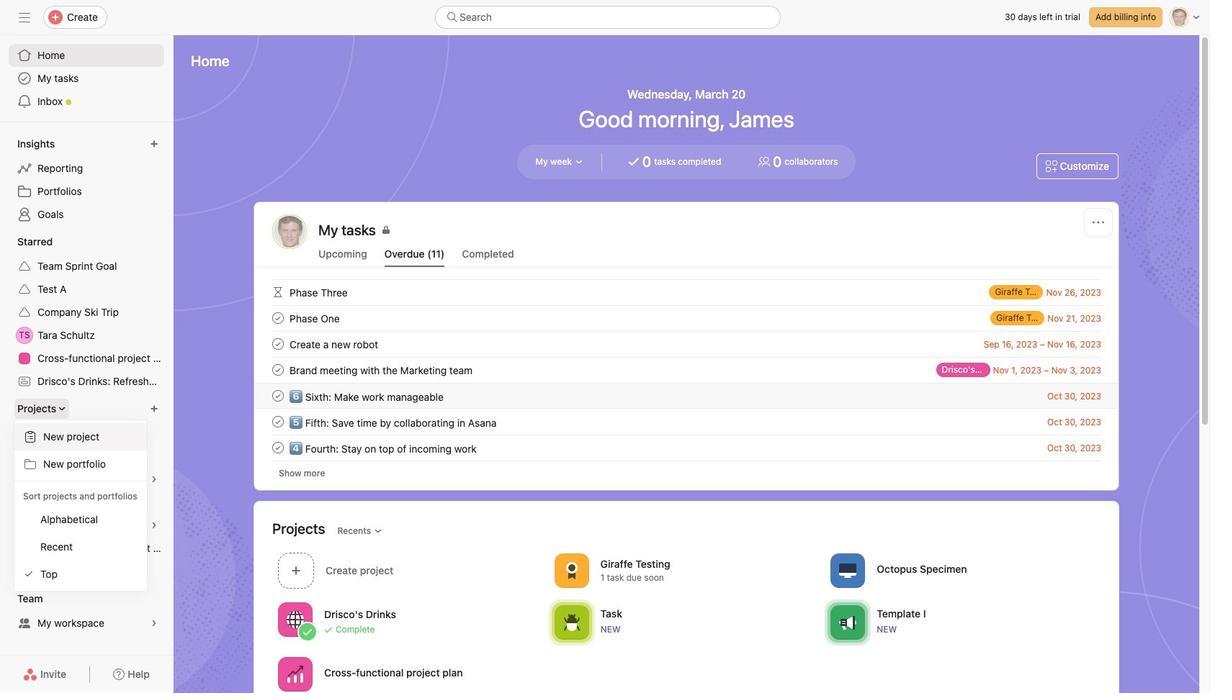 Task type: locate. For each thing, give the bounding box(es) containing it.
1 vertical spatial mark complete image
[[269, 388, 287, 405]]

collapse section image
[[1, 403, 13, 415], [1, 594, 13, 605]]

1 mark complete image from the top
[[269, 362, 287, 379]]

menu item
[[14, 424, 147, 451]]

1 vertical spatial mark complete checkbox
[[269, 388, 287, 405]]

dependencies image
[[269, 284, 287, 301]]

4 list item from the top
[[255, 357, 1119, 383]]

projects element
[[0, 396, 173, 587]]

1 mark complete image from the top
[[269, 310, 287, 327]]

3 mark complete checkbox from the top
[[269, 414, 287, 431]]

global element
[[0, 35, 173, 122]]

teams element
[[0, 587, 173, 638]]

1 vertical spatial mark complete image
[[269, 336, 287, 353]]

list box
[[435, 6, 781, 29]]

2 vertical spatial mark complete image
[[269, 440, 287, 457]]

new insights image
[[150, 140, 159, 148]]

0 vertical spatial mark complete checkbox
[[269, 336, 287, 353]]

1 mark complete checkbox from the top
[[269, 310, 287, 327]]

actions image
[[1093, 217, 1105, 228]]

see details, my workspace image
[[150, 620, 159, 628]]

1 mark complete checkbox from the top
[[269, 336, 287, 353]]

collapse section image inside projects element
[[1, 403, 13, 415]]

list item
[[255, 280, 1119, 306], [255, 306, 1119, 331], [255, 331, 1119, 357], [255, 357, 1119, 383], [255, 383, 1119, 409], [255, 409, 1119, 435], [255, 435, 1119, 461]]

2 list item from the top
[[255, 306, 1119, 331]]

Mark complete checkbox
[[269, 310, 287, 327], [269, 362, 287, 379], [269, 414, 287, 431], [269, 440, 287, 457]]

mark complete image
[[269, 310, 287, 327], [269, 336, 287, 353], [269, 414, 287, 431]]

1 collapse section image from the top
[[1, 403, 13, 415]]

0 vertical spatial mark complete image
[[269, 310, 287, 327]]

megaphone image
[[840, 614, 857, 632]]

4 mark complete checkbox from the top
[[269, 440, 287, 457]]

2 mark complete image from the top
[[269, 336, 287, 353]]

Mark complete checkbox
[[269, 336, 287, 353], [269, 388, 287, 405]]

6 list item from the top
[[255, 409, 1119, 435]]

1 vertical spatial collapse section image
[[1, 594, 13, 605]]

2 mark complete checkbox from the top
[[269, 388, 287, 405]]

0 vertical spatial collapse section image
[[1, 403, 13, 415]]

computer image
[[840, 562, 857, 580]]

mark complete image
[[269, 362, 287, 379], [269, 388, 287, 405], [269, 440, 287, 457]]

see details, team achievements image
[[150, 476, 159, 484]]

3 mark complete image from the top
[[269, 414, 287, 431]]

1 list item from the top
[[255, 280, 1119, 306]]

7 list item from the top
[[255, 435, 1119, 461]]

2 collapse section image from the top
[[1, 594, 13, 605]]

2 vertical spatial mark complete image
[[269, 414, 287, 431]]

2 mark complete checkbox from the top
[[269, 362, 287, 379]]

collapse section image for teams "element"
[[1, 594, 13, 605]]

0 vertical spatial mark complete image
[[269, 362, 287, 379]]

see details, drinks image
[[150, 522, 159, 530]]

mark complete checkbox for 1st list item from the bottom
[[269, 440, 287, 457]]



Task type: describe. For each thing, give the bounding box(es) containing it.
starred element
[[0, 229, 173, 396]]

hide sidebar image
[[19, 12, 30, 23]]

insights element
[[0, 131, 173, 229]]

mark complete checkbox for 6th list item from the top of the page
[[269, 414, 287, 431]]

globe image
[[287, 611, 304, 629]]

graph image
[[287, 666, 304, 683]]

2 mark complete image from the top
[[269, 388, 287, 405]]

mark complete image for sixth list item from the bottom of the page
[[269, 310, 287, 327]]

new project or portfolio image
[[150, 405, 159, 414]]

3 list item from the top
[[255, 331, 1119, 357]]

mark complete checkbox for sixth list item from the bottom of the page
[[269, 310, 287, 327]]

ribbon image
[[563, 562, 581, 580]]

3 mark complete image from the top
[[269, 440, 287, 457]]

mark complete image for third list item
[[269, 336, 287, 353]]

bug image
[[563, 614, 581, 632]]

mark complete checkbox for 4th list item from the top
[[269, 362, 287, 379]]

collapse section image for projects element
[[1, 403, 13, 415]]

5 list item from the top
[[255, 383, 1119, 409]]

mark complete image for 6th list item from the top of the page
[[269, 414, 287, 431]]



Task type: vqa. For each thing, say whether or not it's contained in the screenshot.
New insights image
yes



